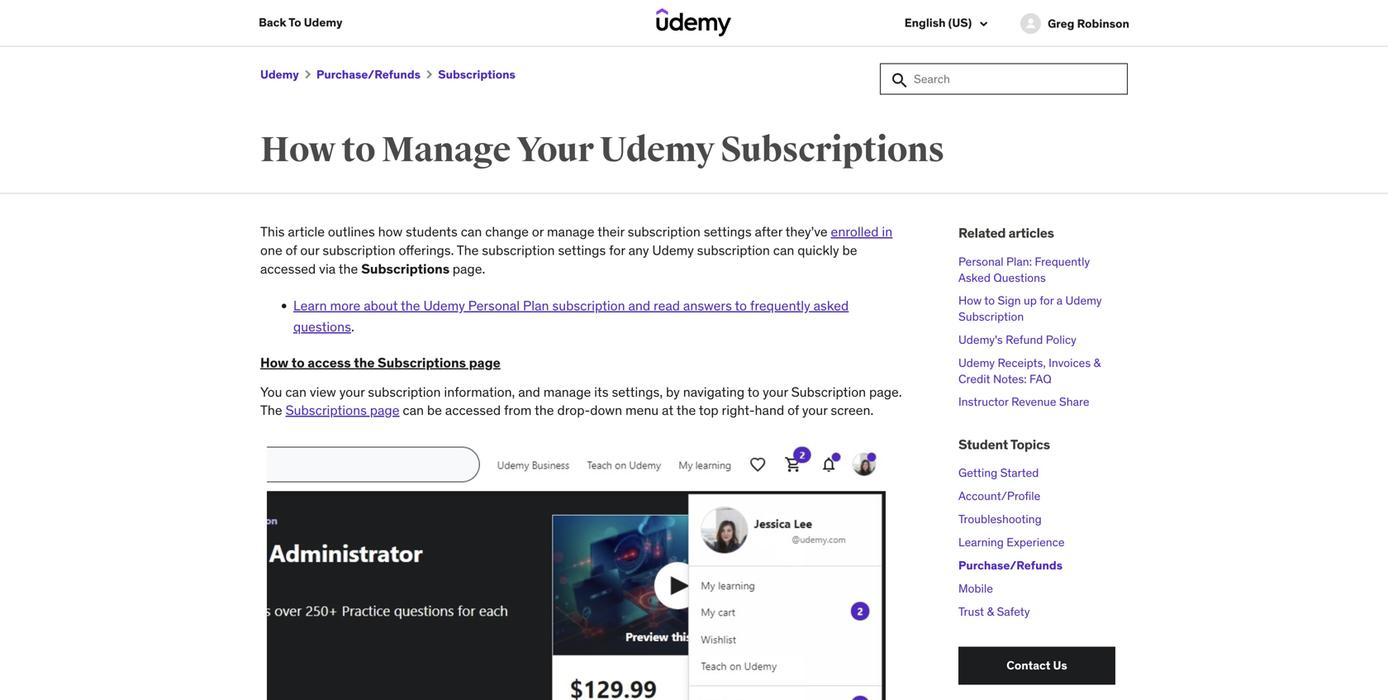Task type: locate. For each thing, give the bounding box(es) containing it.
0 horizontal spatial &
[[988, 604, 995, 619]]

learning
[[959, 535, 1004, 550]]

related
[[959, 225, 1006, 242]]

0 horizontal spatial page.
[[453, 260, 486, 277]]

0 horizontal spatial be
[[427, 402, 442, 419]]

receipts,
[[998, 355, 1046, 370]]

and inside learn more about the udemy personal plan subscription and read answers to frequently asked questions
[[629, 297, 651, 314]]

page. up screen.
[[870, 383, 903, 400]]

the down you
[[260, 402, 283, 419]]

this
[[260, 223, 285, 240]]

settings down their
[[558, 242, 606, 259]]

frequently
[[751, 297, 811, 314]]

invoices
[[1049, 355, 1091, 370]]

udemy link
[[260, 67, 299, 82]]

safety
[[997, 604, 1031, 619]]

subscription inside 'personal plan: frequently asked questions how to sign up for a udemy subscription udemy's refund policy udemy receipts, invoices & credit notes: faq instructor revenue share'
[[959, 309, 1025, 324]]

& right trust
[[988, 604, 995, 619]]

0 vertical spatial purchase/refunds link
[[317, 67, 421, 82]]

udemy's refund policy link
[[959, 332, 1077, 347]]

0 vertical spatial personal
[[959, 254, 1004, 269]]

subscription up any
[[628, 223, 701, 240]]

the inside you can view your subscription information, and manage its settings, by navigating to your subscription page. the
[[260, 402, 283, 419]]

1 horizontal spatial accessed
[[445, 402, 501, 419]]

1 horizontal spatial of
[[788, 402, 799, 419]]

subscription inside you can view your subscription information, and manage its settings, by navigating to your subscription page. the
[[792, 383, 867, 400]]

0 vertical spatial page
[[469, 354, 501, 371]]

they've
[[786, 223, 828, 240]]

be
[[843, 242, 858, 259], [427, 402, 442, 419]]

subscription down change
[[482, 242, 555, 259]]

& inside getting started account/profile troubleshooting learning experience purchase/refunds mobile trust & safety
[[988, 604, 995, 619]]

the right via
[[339, 260, 358, 277]]

0 horizontal spatial of
[[286, 242, 297, 259]]

manage up drop-
[[544, 383, 591, 400]]

0 horizontal spatial purchase/refunds link
[[317, 67, 421, 82]]

page. down offerings.
[[453, 260, 486, 277]]

article
[[288, 223, 325, 240]]

manage inside you can view your subscription information, and manage its settings, by navigating to your subscription page. the
[[544, 383, 591, 400]]

of inside this article outlines how students can change or manage their subscription settings after they've enrolled in one of our subscription offerings. the subscription settings for any udemy subscription can quickly be accessed via the
[[286, 242, 297, 259]]

1 vertical spatial purchase/refunds
[[959, 558, 1063, 573]]

1 horizontal spatial purchase/refunds link
[[959, 558, 1063, 573]]

0 vertical spatial of
[[286, 242, 297, 259]]

personal up asked
[[959, 254, 1004, 269]]

how inside 'personal plan: frequently asked questions how to sign up for a udemy subscription udemy's refund policy udemy receipts, invoices & credit notes: faq instructor revenue share'
[[959, 293, 982, 308]]

1 vertical spatial page.
[[870, 383, 903, 400]]

0 vertical spatial the
[[457, 242, 479, 259]]

how down udemy link
[[260, 129, 336, 172]]

can right you
[[285, 383, 307, 400]]

purchase/refunds inside getting started account/profile troubleshooting learning experience purchase/refunds mobile trust & safety
[[959, 558, 1063, 573]]

the right access
[[354, 354, 375, 371]]

this article outlines how students can change or manage their subscription settings after they've enrolled in one of our subscription offerings. the subscription settings for any udemy subscription can quickly be accessed via the
[[260, 223, 893, 277]]

for
[[609, 242, 626, 259], [1040, 293, 1054, 308]]

personal
[[959, 254, 1004, 269], [469, 297, 520, 314]]

0 vertical spatial subscription
[[959, 309, 1025, 324]]

0 vertical spatial and
[[629, 297, 651, 314]]

how_to_access_the_subscriptions_page.jpg image
[[267, 444, 886, 700]]

us
[[1054, 658, 1068, 673]]

or
[[532, 223, 544, 240]]

2 vertical spatial how
[[260, 354, 289, 371]]

1 vertical spatial be
[[427, 402, 442, 419]]

the inside this article outlines how students can change or manage their subscription settings after they've enrolled in one of our subscription offerings. the subscription settings for any udemy subscription can quickly be accessed via the
[[457, 242, 479, 259]]

0 vertical spatial how
[[260, 129, 336, 172]]

1 vertical spatial the
[[260, 402, 283, 419]]

subscriptions
[[438, 67, 516, 82], [721, 129, 945, 172], [361, 260, 450, 277], [378, 354, 466, 371], [286, 402, 367, 419]]

settings,
[[612, 383, 663, 400]]

0 horizontal spatial settings
[[558, 242, 606, 259]]

and left "read"
[[629, 297, 651, 314]]

the down students
[[457, 242, 479, 259]]

0 vertical spatial manage
[[547, 223, 595, 240]]

to up 'right-'
[[748, 383, 760, 400]]

the right about
[[401, 297, 420, 314]]

english
[[905, 15, 946, 30]]

1 vertical spatial personal
[[469, 297, 520, 314]]

getting started account/profile troubleshooting learning experience purchase/refunds mobile trust & safety
[[959, 466, 1065, 619]]

1 vertical spatial how
[[959, 293, 982, 308]]

getting started link
[[959, 466, 1040, 480]]

subscription inside you can view your subscription information, and manage its settings, by navigating to your subscription page. the
[[368, 383, 441, 400]]

udemy
[[304, 15, 343, 30], [260, 67, 299, 82], [600, 129, 715, 172], [653, 242, 694, 259], [1066, 293, 1103, 308], [424, 297, 465, 314], [959, 355, 995, 370]]

mobile link
[[959, 581, 994, 596]]

1 vertical spatial subscription
[[792, 383, 867, 400]]

0 horizontal spatial subscription
[[792, 383, 867, 400]]

0 vertical spatial &
[[1094, 355, 1101, 370]]

1 horizontal spatial page.
[[870, 383, 903, 400]]

page.
[[453, 260, 486, 277], [870, 383, 903, 400]]

0 horizontal spatial accessed
[[260, 260, 316, 277]]

accessed down one
[[260, 260, 316, 277]]

accessed
[[260, 260, 316, 277], [445, 402, 501, 419]]

1 horizontal spatial and
[[629, 297, 651, 314]]

be inside this article outlines how students can change or manage their subscription settings after they've enrolled in one of our subscription offerings. the subscription settings for any udemy subscription can quickly be accessed via the
[[843, 242, 858, 259]]

1 horizontal spatial purchase/refunds
[[959, 558, 1063, 573]]

to
[[342, 129, 375, 172], [985, 293, 995, 308], [735, 297, 747, 314], [292, 354, 305, 371], [748, 383, 760, 400]]

page
[[469, 354, 501, 371], [370, 402, 400, 419]]

subscription down how to access the subscriptions page
[[368, 383, 441, 400]]

0 horizontal spatial your
[[340, 383, 365, 400]]

0 vertical spatial accessed
[[260, 260, 316, 277]]

page down how to access the subscriptions page
[[370, 402, 400, 419]]

1 vertical spatial &
[[988, 604, 995, 619]]

how up you
[[260, 354, 289, 371]]

0 horizontal spatial and
[[519, 383, 541, 400]]

quickly
[[798, 242, 840, 259]]

their
[[598, 223, 625, 240]]

1 horizontal spatial &
[[1094, 355, 1101, 370]]

how
[[260, 129, 336, 172], [959, 293, 982, 308], [260, 354, 289, 371]]

your up hand
[[763, 383, 789, 400]]

manage right or
[[547, 223, 595, 240]]

how down asked
[[959, 293, 982, 308]]

of
[[286, 242, 297, 259], [788, 402, 799, 419]]

0 horizontal spatial personal
[[469, 297, 520, 314]]

questions
[[994, 270, 1047, 285]]

of right hand
[[788, 402, 799, 419]]

& right invoices
[[1094, 355, 1101, 370]]

your
[[340, 383, 365, 400], [763, 383, 789, 400], [803, 402, 828, 419]]

page up the information,
[[469, 354, 501, 371]]

the
[[457, 242, 479, 259], [260, 402, 283, 419]]

None search field
[[881, 63, 1129, 95]]

for down their
[[609, 242, 626, 259]]

offerings.
[[399, 242, 454, 259]]

1 vertical spatial settings
[[558, 242, 606, 259]]

0 horizontal spatial for
[[609, 242, 626, 259]]

1 vertical spatial accessed
[[445, 402, 501, 419]]

greg robinson image
[[1021, 13, 1042, 34]]

troubleshooting
[[959, 512, 1042, 527]]

learn more about the udemy personal plan subscription and read answers to frequently asked questions
[[294, 297, 849, 335]]

0 vertical spatial be
[[843, 242, 858, 259]]

and up from
[[519, 383, 541, 400]]

1 horizontal spatial the
[[457, 242, 479, 259]]

for left a at the right top of the page
[[1040, 293, 1054, 308]]

asked
[[814, 297, 849, 314]]

subscription down after
[[698, 242, 770, 259]]

troubleshooting link
[[959, 512, 1042, 527]]

udemy receipts, invoices & credit notes: faq link
[[959, 355, 1101, 386]]

how for how to access the subscriptions page
[[260, 354, 289, 371]]

one
[[260, 242, 283, 259]]

&
[[1094, 355, 1101, 370], [988, 604, 995, 619]]

1 horizontal spatial personal
[[959, 254, 1004, 269]]

greg robinson
[[1048, 16, 1130, 31]]

1 vertical spatial of
[[788, 402, 799, 419]]

settings left after
[[704, 223, 752, 240]]

1 horizontal spatial settings
[[704, 223, 752, 240]]

1 vertical spatial and
[[519, 383, 541, 400]]

how for how to manage your udemy subscriptions
[[260, 129, 336, 172]]

1 vertical spatial manage
[[544, 383, 591, 400]]

read
[[654, 297, 680, 314]]

0 vertical spatial settings
[[704, 223, 752, 240]]

to up the outlines
[[342, 129, 375, 172]]

english (us)
[[905, 15, 975, 30]]

to left sign at the top of page
[[985, 293, 995, 308]]

answers
[[684, 297, 732, 314]]

0 vertical spatial for
[[609, 242, 626, 259]]

accessed down the information,
[[445, 402, 501, 419]]

0 horizontal spatial the
[[260, 402, 283, 419]]

1 vertical spatial for
[[1040, 293, 1054, 308]]

1 horizontal spatial be
[[843, 242, 858, 259]]

2 horizontal spatial your
[[803, 402, 828, 419]]

manage
[[547, 223, 595, 240], [544, 383, 591, 400]]

& inside 'personal plan: frequently asked questions how to sign up for a udemy subscription udemy's refund policy udemy receipts, invoices & credit notes: faq instructor revenue share'
[[1094, 355, 1101, 370]]

your up subscriptions page link
[[340, 383, 365, 400]]

topics
[[1011, 436, 1051, 453]]

experience
[[1007, 535, 1065, 550]]

your left screen.
[[803, 402, 828, 419]]

menu
[[626, 402, 659, 419]]

english (us) link
[[905, 15, 988, 32]]

enrolled
[[831, 223, 879, 240]]

subscription right plan
[[553, 297, 626, 314]]

be down how to access the subscriptions page
[[427, 402, 442, 419]]

to inside 'personal plan: frequently asked questions how to sign up for a udemy subscription udemy's refund policy udemy receipts, invoices & credit notes: faq instructor revenue share'
[[985, 293, 995, 308]]

1 horizontal spatial for
[[1040, 293, 1054, 308]]

information,
[[444, 383, 515, 400]]

subscription
[[959, 309, 1025, 324], [792, 383, 867, 400]]

sign
[[998, 293, 1022, 308]]

personal inside learn more about the udemy personal plan subscription and read answers to frequently asked questions
[[469, 297, 520, 314]]

after
[[755, 223, 783, 240]]

purchase/refunds link
[[317, 67, 421, 82], [959, 558, 1063, 573]]

1 horizontal spatial page
[[469, 354, 501, 371]]

and
[[629, 297, 651, 314], [519, 383, 541, 400]]

robinson
[[1078, 16, 1130, 31]]

from
[[504, 402, 532, 419]]

be down enrolled
[[843, 242, 858, 259]]

change
[[485, 223, 529, 240]]

0 vertical spatial page.
[[453, 260, 486, 277]]

of left "our" in the top left of the page
[[286, 242, 297, 259]]

back to udemy
[[259, 15, 343, 30]]

1 horizontal spatial subscription
[[959, 309, 1025, 324]]

subscription up screen.
[[792, 383, 867, 400]]

1 vertical spatial page
[[370, 402, 400, 419]]

0 vertical spatial purchase/refunds
[[317, 67, 421, 82]]

plan:
[[1007, 254, 1033, 269]]

the right from
[[535, 402, 554, 419]]

0 horizontal spatial page
[[370, 402, 400, 419]]

subscription down sign at the top of page
[[959, 309, 1025, 324]]

to left access
[[292, 354, 305, 371]]

to right answers
[[735, 297, 747, 314]]

(us)
[[949, 15, 973, 30]]

personal left plan
[[469, 297, 520, 314]]



Task type: describe. For each thing, give the bounding box(es) containing it.
can down after
[[774, 242, 795, 259]]

subscriptions page can be accessed from the drop-down menu at the top right-hand of your screen.
[[286, 402, 874, 419]]

screen.
[[831, 402, 874, 419]]

greg
[[1048, 16, 1075, 31]]

access
[[308, 354, 351, 371]]

in
[[883, 223, 893, 240]]

you can view your subscription information, and manage its settings, by navigating to your subscription page. the
[[260, 383, 903, 419]]

enrolled in link
[[831, 223, 893, 240]]

you
[[260, 383, 282, 400]]

can down how to access the subscriptions page
[[403, 402, 424, 419]]

contact us button
[[959, 647, 1116, 685]]

account/profile
[[959, 489, 1041, 504]]

via
[[319, 260, 336, 277]]

and inside you can view your subscription information, and manage its settings, by navigating to your subscription page. the
[[519, 383, 541, 400]]

right-
[[722, 402, 755, 419]]

asked
[[959, 270, 991, 285]]

learning experience link
[[959, 535, 1065, 550]]

manage
[[382, 129, 511, 172]]

subscription inside learn more about the udemy personal plan subscription and read answers to frequently asked questions
[[553, 297, 626, 314]]

your
[[517, 129, 594, 172]]

can left change
[[461, 223, 482, 240]]

drop-
[[558, 402, 591, 419]]

at
[[662, 402, 674, 419]]

policy
[[1046, 332, 1077, 347]]

the inside learn more about the udemy personal plan subscription and read answers to frequently asked questions
[[401, 297, 420, 314]]

the inside this article outlines how students can change or manage their subscription settings after they've enrolled in one of our subscription offerings. the subscription settings for any udemy subscription can quickly be accessed via the
[[339, 260, 358, 277]]

student
[[959, 436, 1009, 453]]

started
[[1001, 466, 1040, 480]]

account/profile link
[[959, 489, 1041, 504]]

frequently
[[1035, 254, 1091, 269]]

by
[[666, 383, 680, 400]]

learn
[[294, 297, 327, 314]]

udemy inside learn more about the udemy personal plan subscription and read answers to frequently asked questions
[[424, 297, 465, 314]]

down
[[591, 402, 623, 419]]

hand
[[755, 402, 785, 419]]

personal inside 'personal plan: frequently asked questions how to sign up for a udemy subscription udemy's refund policy udemy receipts, invoices & credit notes: faq instructor revenue share'
[[959, 254, 1004, 269]]

faq
[[1030, 372, 1052, 386]]

subscriptions link
[[438, 67, 516, 82]]

students
[[406, 223, 458, 240]]

navigating
[[683, 383, 745, 400]]

personal plan: frequently asked questions how to sign up for a udemy subscription udemy's refund policy udemy receipts, invoices & credit notes: faq instructor revenue share
[[959, 254, 1103, 409]]

subscriptions for subscriptions page can be accessed from the drop-down menu at the top right-hand of your screen.
[[286, 402, 367, 419]]

1 vertical spatial purchase/refunds link
[[959, 558, 1063, 573]]

back to udemy link
[[259, 0, 343, 45]]

to inside you can view your subscription information, and manage its settings, by navigating to your subscription page. the
[[748, 383, 760, 400]]

contact
[[1007, 658, 1051, 673]]

our
[[300, 242, 320, 259]]

questions
[[294, 318, 351, 335]]

.
[[351, 318, 354, 335]]

how to manage your udemy subscriptions
[[260, 129, 945, 172]]

0 horizontal spatial purchase/refunds
[[317, 67, 421, 82]]

plan
[[523, 297, 549, 314]]

manage inside this article outlines how students can change or manage their subscription settings after they've enrolled in one of our subscription offerings. the subscription settings for any udemy subscription can quickly be accessed via the
[[547, 223, 595, 240]]

the right at
[[677, 402, 696, 419]]

to
[[289, 15, 301, 30]]

Search search field
[[881, 63, 1129, 95]]

accessed inside this article outlines how students can change or manage their subscription settings after they've enrolled in one of our subscription offerings. the subscription settings for any udemy subscription can quickly be accessed via the
[[260, 260, 316, 277]]

its
[[595, 383, 609, 400]]

udemy's
[[959, 332, 1003, 347]]

mobile
[[959, 581, 994, 596]]

subscription down the outlines
[[323, 242, 396, 259]]

top
[[699, 402, 719, 419]]

how to sign up for a udemy subscription link
[[959, 293, 1103, 324]]

credit
[[959, 372, 991, 386]]

subscriptions for subscriptions
[[438, 67, 516, 82]]

subscriptions for subscriptions page.
[[361, 260, 450, 277]]

instructor revenue share link
[[959, 394, 1090, 409]]

revenue
[[1012, 394, 1057, 409]]

1 horizontal spatial your
[[763, 383, 789, 400]]

subscriptions page link
[[286, 402, 400, 419]]

refund
[[1006, 332, 1044, 347]]

trust & safety link
[[959, 604, 1031, 619]]

udemy inside this article outlines how students can change or manage their subscription settings after they've enrolled in one of our subscription offerings. the subscription settings for any udemy subscription can quickly be accessed via the
[[653, 242, 694, 259]]

for inside 'personal plan: frequently asked questions how to sign up for a udemy subscription udemy's refund policy udemy receipts, invoices & credit notes: faq instructor revenue share'
[[1040, 293, 1054, 308]]

about
[[364, 297, 398, 314]]

for inside this article outlines how students can change or manage their subscription settings after they've enrolled in one of our subscription offerings. the subscription settings for any udemy subscription can quickly be accessed via the
[[609, 242, 626, 259]]

student topics
[[959, 436, 1051, 453]]

how
[[378, 223, 403, 240]]

contact us
[[1007, 658, 1068, 673]]

notes:
[[994, 372, 1027, 386]]

can inside you can view your subscription information, and manage its settings, by navigating to your subscription page. the
[[285, 383, 307, 400]]

getting
[[959, 466, 998, 480]]

to inside learn more about the udemy personal plan subscription and read answers to frequently asked questions
[[735, 297, 747, 314]]

how to access the subscriptions page
[[260, 354, 501, 371]]

any
[[629, 242, 649, 259]]

view
[[310, 383, 336, 400]]

subscriptions page.
[[361, 260, 486, 277]]

up
[[1024, 293, 1038, 308]]

how to manage your udemy subscriptions main content
[[0, 46, 1389, 700]]

back
[[259, 15, 287, 30]]

trust
[[959, 604, 985, 619]]

a
[[1057, 293, 1063, 308]]

share
[[1060, 394, 1090, 409]]

instructor
[[959, 394, 1009, 409]]

page. inside you can view your subscription information, and manage its settings, by navigating to your subscription page. the
[[870, 383, 903, 400]]



Task type: vqa. For each thing, say whether or not it's contained in the screenshot.
'had' on the bottom of the page
no



